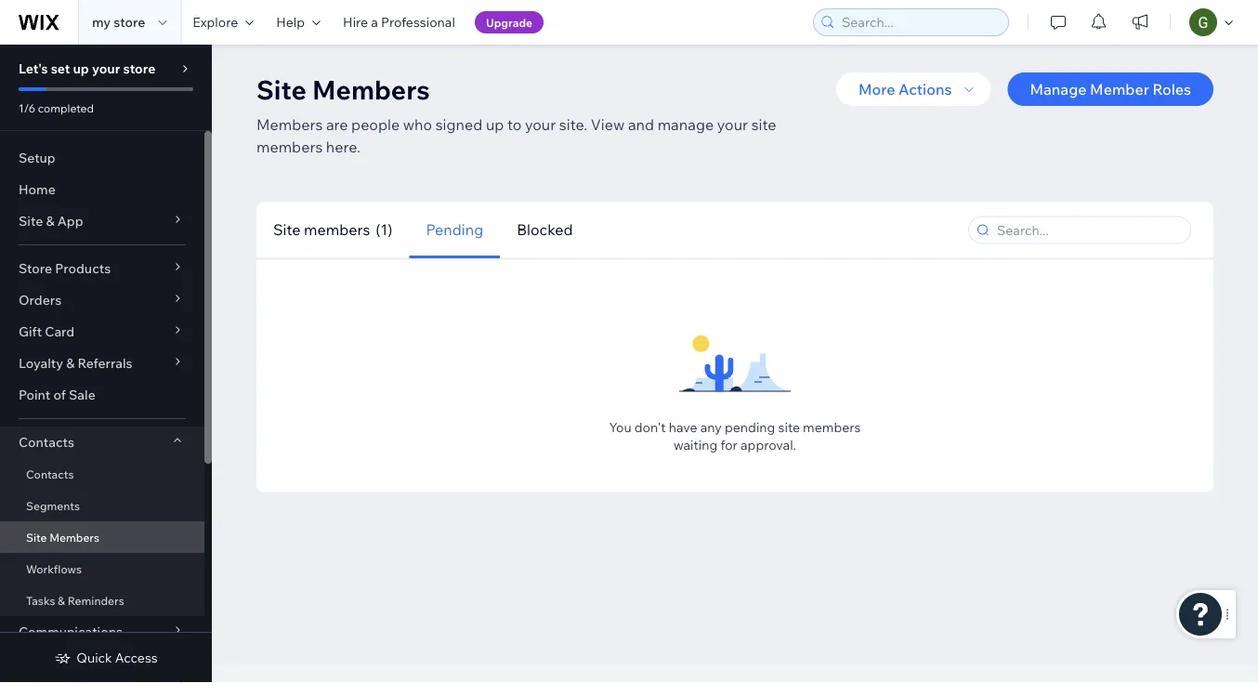 Task type: vqa. For each thing, say whether or not it's contained in the screenshot.
CONTACTS
yes



Task type: describe. For each thing, give the bounding box(es) containing it.
point
[[19, 387, 50, 403]]

store
[[19, 260, 52, 277]]

home link
[[0, 174, 205, 205]]

workflows
[[26, 562, 82, 576]]

let's
[[19, 60, 48, 77]]

site members
[[26, 530, 99, 544]]

site members members are people who signed up to your site. view and manage your site members here.
[[257, 73, 777, 156]]

a
[[371, 14, 378, 30]]

point of sale
[[19, 387, 96, 403]]

reminders
[[68, 594, 124, 607]]

card
[[45, 324, 75, 340]]

let's set up your store
[[19, 60, 156, 77]]

site members (1)
[[273, 220, 393, 239]]

pending button
[[409, 202, 500, 258]]

help
[[276, 14, 305, 30]]

& for loyalty
[[66, 355, 75, 371]]

& for tasks
[[58, 594, 65, 607]]

tasks
[[26, 594, 55, 607]]

up inside 'site members members are people who signed up to your site. view and manage your site members here.'
[[486, 115, 504, 133]]

access
[[115, 650, 158, 666]]

quick access button
[[54, 650, 158, 667]]

pending
[[426, 220, 484, 239]]

& for site
[[46, 213, 54, 229]]

site for site members (1)
[[273, 220, 301, 239]]

for
[[721, 436, 738, 453]]

setup link
[[0, 142, 205, 174]]

site for site members members are people who signed up to your site. view and manage your site members here.
[[257, 73, 307, 106]]

loyalty
[[19, 355, 63, 371]]

you don't have any pending site members waiting for approval.
[[609, 419, 861, 453]]

approval.
[[741, 436, 797, 453]]

signed
[[436, 115, 483, 133]]

communications button
[[0, 616, 205, 648]]

contacts for "contacts" dropdown button
[[19, 434, 74, 450]]

site & app button
[[0, 205, 205, 237]]

quick
[[77, 650, 112, 666]]

0 vertical spatial search... field
[[837, 9, 1003, 35]]

set
[[51, 60, 70, 77]]

(1)
[[376, 220, 393, 239]]

members inside 'site members members are people who signed up to your site. view and manage your site members here.'
[[257, 137, 323, 156]]

actions
[[899, 80, 952, 99]]

app
[[57, 213, 83, 229]]

professional
[[381, 14, 455, 30]]

tasks & reminders
[[26, 594, 124, 607]]

1/6 completed
[[19, 101, 94, 115]]

members inside you don't have any pending site members waiting for approval.
[[803, 419, 861, 436]]

sale
[[69, 387, 96, 403]]

member
[[1091, 80, 1150, 99]]

store products
[[19, 260, 111, 277]]

and
[[628, 115, 654, 133]]

hire a professional
[[343, 14, 455, 30]]

store products button
[[0, 253, 205, 284]]

who
[[403, 115, 432, 133]]

gift
[[19, 324, 42, 340]]

1 horizontal spatial your
[[525, 115, 556, 133]]

gift card
[[19, 324, 75, 340]]

segments link
[[0, 490, 205, 522]]

quick access
[[77, 650, 158, 666]]

products
[[55, 260, 111, 277]]

to
[[507, 115, 522, 133]]

site members link
[[0, 522, 205, 553]]

members for site members
[[49, 530, 99, 544]]

manage
[[1030, 80, 1087, 99]]

manage
[[658, 115, 714, 133]]

loyalty & referrals
[[19, 355, 133, 371]]

pending
[[725, 419, 776, 436]]

gift card button
[[0, 316, 205, 348]]

referrals
[[78, 355, 133, 371]]

site & app
[[19, 213, 83, 229]]

explore
[[193, 14, 238, 30]]



Task type: locate. For each thing, give the bounding box(es) containing it.
0 vertical spatial site
[[752, 115, 777, 133]]

members up workflows
[[49, 530, 99, 544]]

store
[[114, 14, 145, 30], [123, 60, 156, 77]]

contacts for contacts link
[[26, 467, 74, 481]]

0 horizontal spatial up
[[73, 60, 89, 77]]

2 horizontal spatial your
[[717, 115, 748, 133]]

roles
[[1153, 80, 1192, 99]]

my
[[92, 14, 111, 30]]

help button
[[265, 0, 332, 45]]

& right loyalty
[[66, 355, 75, 371]]

2 horizontal spatial &
[[66, 355, 75, 371]]

don't
[[635, 419, 666, 436]]

you
[[609, 419, 632, 436]]

site.
[[559, 115, 588, 133]]

1 vertical spatial up
[[486, 115, 504, 133]]

of
[[53, 387, 66, 403]]

up inside sidebar element
[[73, 60, 89, 77]]

orders button
[[0, 284, 205, 316]]

your right manage
[[717, 115, 748, 133]]

2 vertical spatial members
[[49, 530, 99, 544]]

upgrade button
[[475, 11, 544, 33]]

members left are
[[257, 115, 323, 133]]

upgrade
[[486, 15, 533, 29]]

your
[[92, 60, 120, 77], [525, 115, 556, 133], [717, 115, 748, 133]]

my store
[[92, 14, 145, 30]]

& right tasks on the left
[[58, 594, 65, 607]]

site right manage
[[752, 115, 777, 133]]

2 vertical spatial members
[[803, 419, 861, 436]]

0 horizontal spatial &
[[46, 213, 54, 229]]

segments
[[26, 499, 80, 513]]

up
[[73, 60, 89, 77], [486, 115, 504, 133]]

store down my store
[[123, 60, 156, 77]]

members for site members members are people who signed up to your site. view and manage your site members here.
[[312, 73, 430, 106]]

site
[[257, 73, 307, 106], [19, 213, 43, 229], [273, 220, 301, 239], [26, 530, 47, 544]]

1 vertical spatial members
[[304, 220, 370, 239]]

store right my at left
[[114, 14, 145, 30]]

any
[[701, 419, 722, 436]]

contacts link
[[0, 458, 205, 490]]

setup
[[19, 150, 56, 166]]

more actions
[[859, 80, 952, 99]]

2 vertical spatial &
[[58, 594, 65, 607]]

site for site members
[[26, 530, 47, 544]]

contacts up segments
[[26, 467, 74, 481]]

orders
[[19, 292, 62, 308]]

hire a professional link
[[332, 0, 467, 45]]

0 vertical spatial members
[[312, 73, 430, 106]]

0 vertical spatial members
[[257, 137, 323, 156]]

&
[[46, 213, 54, 229], [66, 355, 75, 371], [58, 594, 65, 607]]

tab list
[[257, 202, 792, 258]]

contacts down point of sale
[[19, 434, 74, 450]]

point of sale link
[[0, 379, 205, 411]]

people
[[351, 115, 400, 133]]

tab list containing site members
[[257, 202, 792, 258]]

tasks & reminders link
[[0, 585, 205, 616]]

1 horizontal spatial site
[[779, 419, 800, 436]]

site inside you don't have any pending site members waiting for approval.
[[779, 419, 800, 436]]

1/6
[[19, 101, 35, 115]]

more
[[859, 80, 896, 99]]

site inside 'site members members are people who signed up to your site. view and manage your site members here.'
[[257, 73, 307, 106]]

home
[[19, 181, 56, 198]]

up right set
[[73, 60, 89, 77]]

up left to
[[486, 115, 504, 133]]

your right set
[[92, 60, 120, 77]]

1 vertical spatial &
[[66, 355, 75, 371]]

members inside tab list
[[304, 220, 370, 239]]

are
[[326, 115, 348, 133]]

site inside 'site members members are people who signed up to your site. view and manage your site members here.'
[[752, 115, 777, 133]]

contacts inside dropdown button
[[19, 434, 74, 450]]

members right pending
[[803, 419, 861, 436]]

blocked button
[[500, 202, 590, 258]]

completed
[[38, 101, 94, 115]]

site
[[752, 115, 777, 133], [779, 419, 800, 436]]

1 vertical spatial members
[[257, 115, 323, 133]]

loyalty & referrals button
[[0, 348, 205, 379]]

0 vertical spatial store
[[114, 14, 145, 30]]

members left (1)
[[304, 220, 370, 239]]

waiting
[[674, 436, 718, 453]]

1 vertical spatial site
[[779, 419, 800, 436]]

site inside tab list
[[273, 220, 301, 239]]

1 vertical spatial search... field
[[992, 217, 1185, 243]]

members left here.
[[257, 137, 323, 156]]

Search... field
[[837, 9, 1003, 35], [992, 217, 1185, 243]]

manage member roles
[[1030, 80, 1192, 99]]

more actions button
[[837, 73, 991, 106]]

members inside sidebar element
[[49, 530, 99, 544]]

hire
[[343, 14, 368, 30]]

site for site & app
[[19, 213, 43, 229]]

view
[[591, 115, 625, 133]]

0 horizontal spatial your
[[92, 60, 120, 77]]

site up approval.
[[779, 419, 800, 436]]

have
[[669, 419, 698, 436]]

1 horizontal spatial up
[[486, 115, 504, 133]]

0 vertical spatial &
[[46, 213, 54, 229]]

0 horizontal spatial site
[[752, 115, 777, 133]]

blocked
[[517, 220, 573, 239]]

0 vertical spatial up
[[73, 60, 89, 77]]

manage member roles button
[[1008, 73, 1214, 106]]

workflows link
[[0, 553, 205, 585]]

members up people
[[312, 73, 430, 106]]

& left 'app'
[[46, 213, 54, 229]]

1 vertical spatial contacts
[[26, 467, 74, 481]]

sidebar element
[[0, 45, 212, 683]]

here.
[[326, 137, 361, 156]]

contacts button
[[0, 427, 205, 458]]

store inside sidebar element
[[123, 60, 156, 77]]

communications
[[19, 624, 123, 640]]

0 vertical spatial contacts
[[19, 434, 74, 450]]

site inside popup button
[[19, 213, 43, 229]]

1 horizontal spatial &
[[58, 594, 65, 607]]

empty state_generic_nothing here_desert image
[[680, 299, 791, 410]]

1 vertical spatial store
[[123, 60, 156, 77]]

your inside sidebar element
[[92, 60, 120, 77]]

members
[[257, 137, 323, 156], [304, 220, 370, 239], [803, 419, 861, 436]]

your right to
[[525, 115, 556, 133]]

contacts
[[19, 434, 74, 450], [26, 467, 74, 481]]



